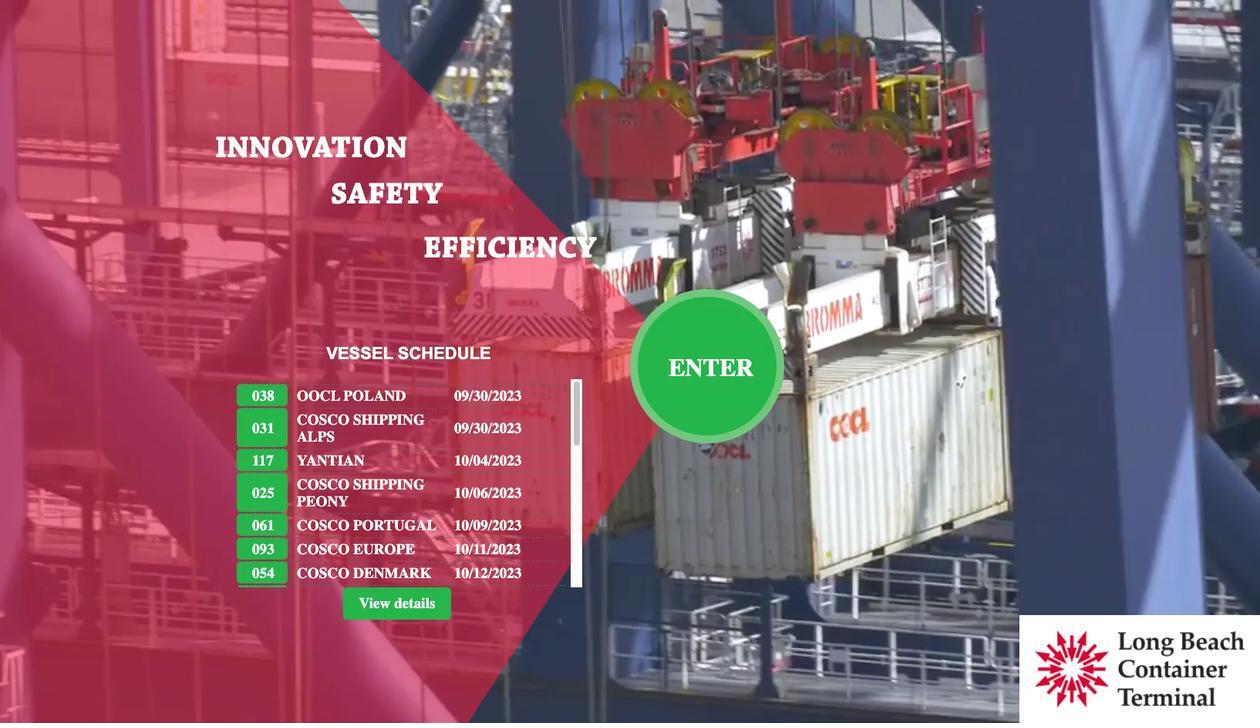 Task type: vqa. For each thing, say whether or not it's contained in the screenshot.
FIRST RECEIVING for 10/22/2023 07:00
no



Task type: describe. For each thing, give the bounding box(es) containing it.
cosco for cosco shipping denali
[[297, 589, 350, 606]]

cosco shipping peony
[[297, 477, 425, 511]]

cosco for cosco shipping alps
[[297, 412, 350, 429]]

10/04/2023
[[454, 453, 522, 470]]

038
[[252, 388, 275, 405]]

view details link
[[344, 588, 451, 620]]

peony
[[297, 494, 349, 511]]

10/06/2023
[[454, 485, 522, 502]]

cosco for cosco denmark
[[297, 566, 350, 583]]

safety
[[331, 181, 443, 211]]

poland
[[344, 388, 406, 405]]

054
[[252, 566, 275, 583]]

10/11/2023
[[454, 542, 521, 559]]

schedule
[[398, 344, 491, 363]]

061
[[252, 518, 275, 535]]

cosco portugal
[[297, 518, 437, 535]]

oocl
[[297, 388, 340, 405]]

shipping for cosco shipping alps
[[353, 412, 425, 429]]

denmark
[[353, 566, 432, 583]]

yantian
[[297, 453, 365, 470]]

cosco shipping denali
[[297, 589, 425, 623]]

09/30/2023 for shipping
[[454, 420, 522, 437]]

vessel
[[327, 344, 393, 363]]

enter
[[669, 354, 754, 383]]

cosco for cosco shipping peony
[[297, 477, 350, 494]]

031
[[252, 420, 275, 437]]

cosco europe
[[297, 542, 415, 559]]

cosco for cosco europe
[[297, 542, 350, 559]]

10/12/2023
[[454, 566, 522, 583]]



Task type: locate. For each thing, give the bounding box(es) containing it.
5 cosco from the top
[[297, 566, 350, 583]]

alps
[[297, 429, 335, 446]]

117
[[252, 453, 274, 470]]

cosco down "yantian"
[[297, 477, 350, 494]]

efficiency
[[424, 235, 596, 265]]

shipping down poland at left bottom
[[353, 412, 425, 429]]

025
[[252, 485, 275, 502]]

09/30/2023 for poland
[[454, 388, 522, 405]]

09/30/2023 down "schedule"
[[454, 388, 522, 405]]

cosco down cosco denmark
[[297, 589, 350, 606]]

2 vertical spatial shipping
[[353, 589, 425, 606]]

view details
[[359, 596, 436, 613]]

09/30/2023 up 10/04/2023
[[454, 420, 522, 437]]

view
[[359, 596, 391, 613]]

shipping inside cosco shipping peony
[[353, 477, 425, 494]]

3 shipping from the top
[[353, 589, 425, 606]]

cosco inside cosco shipping peony
[[297, 477, 350, 494]]

cosco shipping alps
[[297, 412, 425, 446]]

2 cosco from the top
[[297, 477, 350, 494]]

shipping up portugal
[[353, 477, 425, 494]]

1 09/30/2023 from the top
[[454, 388, 522, 405]]

denali
[[297, 606, 355, 623]]

0 vertical spatial shipping
[[353, 412, 425, 429]]

1 vertical spatial shipping
[[353, 477, 425, 494]]

enter link
[[669, 354, 754, 383]]

shipping inside cosco shipping denali
[[353, 589, 425, 606]]

2 09/30/2023 from the top
[[454, 420, 522, 437]]

cosco inside cosco shipping denali
[[297, 589, 350, 606]]

093
[[252, 542, 275, 559]]

oocl poland
[[297, 388, 406, 405]]

0 vertical spatial 09/30/2023
[[454, 388, 522, 405]]

shipping inside cosco shipping alps
[[353, 412, 425, 429]]

6 cosco from the top
[[297, 589, 350, 606]]

10/09/2023
[[454, 518, 522, 535]]

1 cosco from the top
[[297, 412, 350, 429]]

shipping down denmark
[[353, 589, 425, 606]]

europe
[[353, 542, 415, 559]]

1 shipping from the top
[[353, 412, 425, 429]]

vessel schedule
[[327, 344, 491, 363]]

2 shipping from the top
[[353, 477, 425, 494]]

cosco denmark
[[297, 566, 432, 583]]

cosco inside cosco shipping alps
[[297, 412, 350, 429]]

10/13/2023
[[454, 598, 522, 615]]

cosco down oocl at left
[[297, 412, 350, 429]]

shipping
[[353, 412, 425, 429], [353, 477, 425, 494], [353, 589, 425, 606]]

3 cosco from the top
[[297, 518, 350, 535]]

4 cosco from the top
[[297, 542, 350, 559]]

09/30/2023
[[454, 388, 522, 405], [454, 420, 522, 437]]

cosco
[[297, 412, 350, 429], [297, 477, 350, 494], [297, 518, 350, 535], [297, 542, 350, 559], [297, 566, 350, 583], [297, 589, 350, 606]]

shipping for cosco shipping denali
[[353, 589, 425, 606]]

cosco up cosco denmark
[[297, 542, 350, 559]]

innovation
[[215, 134, 408, 165]]

cosco down the cosco europe
[[297, 566, 350, 583]]

shipping for cosco shipping peony
[[353, 477, 425, 494]]

cosco for cosco portugal
[[297, 518, 350, 535]]

cosco down the peony
[[297, 518, 350, 535]]

details
[[394, 596, 436, 613]]

1 vertical spatial 09/30/2023
[[454, 420, 522, 437]]

portugal
[[353, 518, 437, 535]]



